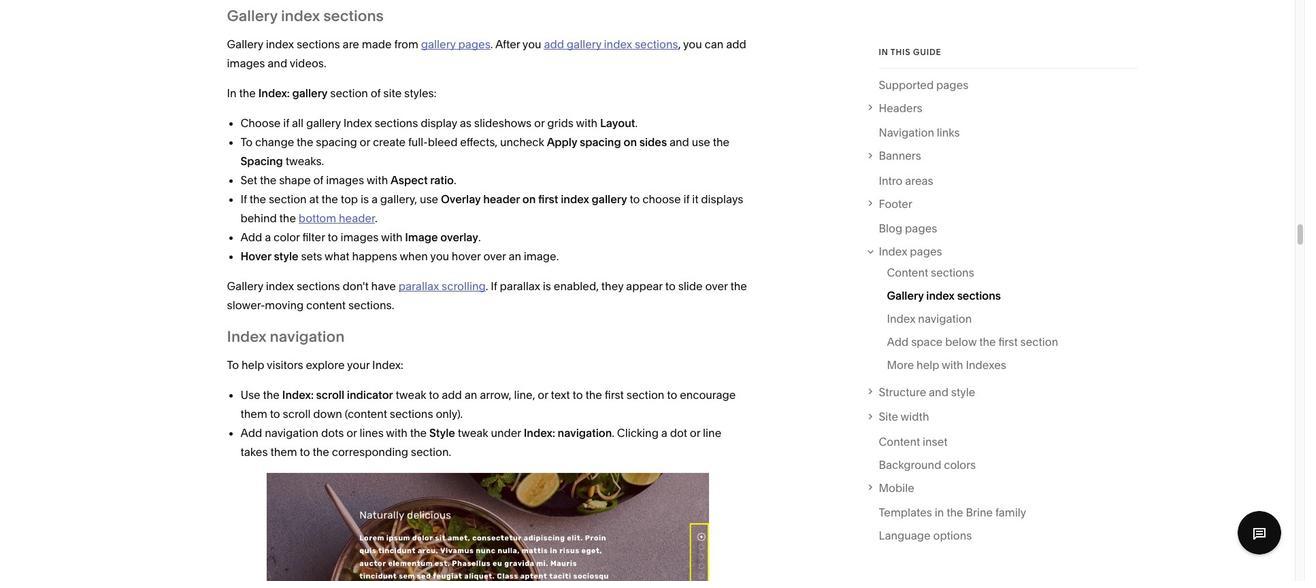 Task type: describe. For each thing, give the bounding box(es) containing it.
in for in the index: gallery section of site styles:
[[227, 86, 237, 100]]

width
[[901, 411, 929, 424]]

image
[[405, 230, 438, 244]]

sections up gallery index sections link
[[931, 266, 974, 280]]

site width button
[[865, 408, 1137, 427]]

mobile link
[[879, 479, 1137, 498]]

(content
[[345, 407, 387, 421]]

the right set
[[260, 173, 276, 187]]

0 vertical spatial scroll
[[316, 388, 344, 402]]

navigation down gallery index sections link
[[918, 312, 972, 326]]

more help with indexes
[[887, 359, 1006, 372]]

sets
[[301, 249, 322, 263]]

in for in this guide
[[879, 47, 888, 57]]

. if parallax is enabled, they appear to slide over the slower-moving content sections.
[[227, 279, 747, 312]]

to choose if it displays behind the
[[241, 192, 743, 225]]

add for add navigation dots or lines with the style tweak under index: navigation
[[241, 426, 262, 440]]

navigation down text
[[558, 426, 612, 440]]

from
[[394, 37, 418, 51]]

0 vertical spatial if
[[241, 192, 247, 206]]

use inside choose if all gallery index sections display as slideshows or grids with layout . to change the spacing or create full-bleed effects, uncheck apply spacing on sides and use the spacing tweaks. set the shape of images with aspect ratio .
[[692, 135, 710, 149]]

0 horizontal spatial to
[[227, 358, 239, 372]]

gallery index sections don't have parallax scrolling
[[227, 279, 486, 293]]

index inside choose if all gallery index sections display as slideshows or grids with layout . to change the spacing or create full-bleed effects, uncheck apply spacing on sides and use the spacing tweaks. set the shape of images with aspect ratio .
[[343, 116, 372, 130]]

the up indexes
[[979, 335, 996, 349]]

site width
[[879, 411, 929, 424]]

and inside choose if all gallery index sections display as slideshows or grids with layout . to change the spacing or create full-bleed effects, uncheck apply spacing on sides and use the spacing tweaks. set the shape of images with aspect ratio .
[[670, 135, 689, 149]]

the inside . if parallax is enabled, they appear to slide over the slower-moving content sections.
[[730, 279, 747, 293]]

full-
[[408, 135, 428, 149]]

display
[[421, 116, 457, 130]]

1 spacing from the left
[[316, 135, 357, 149]]

bleed
[[428, 135, 458, 149]]

content inset
[[879, 435, 948, 449]]

with right lines
[[386, 426, 408, 440]]

them inside . clicking a dot or line takes them to the corresponding section.
[[270, 445, 297, 459]]

and inside , you can add images and videos.
[[268, 56, 287, 70]]

if inside . if parallax is enabled, they appear to slide over the slower-moving content sections.
[[491, 279, 497, 293]]

sides
[[639, 135, 667, 149]]

scrolling
[[442, 279, 486, 293]]

your
[[347, 358, 370, 372]]

sections.
[[348, 298, 394, 312]]

0 horizontal spatial is
[[361, 192, 369, 206]]

footer
[[879, 197, 912, 211]]

navigation
[[879, 126, 934, 140]]

blog pages link
[[879, 219, 937, 243]]

you inside , you can add images and videos.
[[683, 37, 702, 51]]

1 horizontal spatial add
[[544, 37, 564, 51]]

1 vertical spatial on
[[522, 192, 536, 206]]

change
[[255, 135, 294, 149]]

to help visitors explore your index:
[[227, 358, 403, 372]]

1 horizontal spatial header
[[483, 192, 520, 206]]

images inside choose if all gallery index sections display as slideshows or grids with layout . to change the spacing or create full-bleed effects, uncheck apply spacing on sides and use the spacing tweaks. set the shape of images with aspect ratio .
[[326, 173, 364, 187]]

the inside . clicking a dot or line takes them to the corresponding section.
[[313, 445, 329, 459]]

section left "site"
[[330, 86, 368, 100]]

language options
[[879, 530, 972, 543]]

style inside dropdown button
[[951, 386, 975, 399]]

section down shape
[[269, 192, 307, 206]]

this
[[891, 47, 911, 57]]

intro areas link
[[879, 171, 933, 195]]

sections up add space below the first section
[[957, 289, 1001, 303]]

0 horizontal spatial gallery index sections
[[227, 6, 384, 25]]

indicator
[[347, 388, 393, 402]]

hover
[[452, 249, 481, 263]]

language
[[879, 530, 931, 543]]

styles:
[[404, 86, 436, 100]]

or right dots on the left bottom of page
[[347, 426, 357, 440]]

overlay
[[441, 192, 481, 206]]

content inset link
[[879, 433, 948, 456]]

0 vertical spatial a
[[372, 192, 378, 206]]

background
[[879, 459, 941, 472]]

slide
[[678, 279, 703, 293]]

images inside the add a color filter to images with image overlay . hover style sets what happens when you hover over an image.
[[341, 230, 379, 244]]

of inside choose if all gallery index sections display as slideshows or grids with layout . to change the spacing or create full-bleed effects, uncheck apply spacing on sides and use the spacing tweaks. set the shape of images with aspect ratio .
[[313, 173, 323, 187]]

pages for index pages
[[910, 245, 942, 259]]

you inside the add a color filter to images with image overlay . hover style sets what happens when you hover over an image.
[[430, 249, 449, 263]]

the right use
[[263, 388, 280, 402]]

headers
[[879, 101, 923, 115]]

content sections
[[887, 266, 974, 280]]

sections up content
[[297, 279, 340, 293]]

to inside the add a color filter to images with image overlay . hover style sets what happens when you hover over an image.
[[328, 230, 338, 244]]

or left create
[[360, 135, 370, 149]]

effects,
[[460, 135, 498, 149]]

index up space
[[887, 312, 916, 326]]

1 parallax from the left
[[399, 279, 439, 293]]

to inside choose if all gallery index sections display as slideshows or grids with layout . to change the spacing or create full-bleed effects, uncheck apply spacing on sides and use the spacing tweaks. set the shape of images with aspect ratio .
[[241, 135, 253, 149]]

index: up choose
[[258, 86, 290, 100]]

, you can add images and videos.
[[227, 37, 746, 70]]

visitors
[[267, 358, 303, 372]]

structure and style
[[879, 386, 975, 399]]

add inside tweak to add an arrow, line, or text to the first section to encourage them to scroll down (content sections only).
[[442, 388, 462, 402]]

to right text
[[573, 388, 583, 402]]

templates in the brine family link
[[879, 504, 1026, 527]]

,
[[678, 37, 681, 51]]

can
[[705, 37, 724, 51]]

encourage
[[680, 388, 736, 402]]

the inside to choose if it displays behind the
[[279, 211, 296, 225]]

index pages
[[879, 245, 942, 259]]

2 spacing from the left
[[580, 135, 621, 149]]

0 horizontal spatial index navigation
[[227, 328, 345, 346]]

in this guide
[[879, 47, 941, 57]]

1 horizontal spatial of
[[371, 86, 381, 100]]

have
[[371, 279, 396, 293]]

to inside . clicking a dot or line takes them to the corresponding section.
[[300, 445, 310, 459]]

it
[[692, 192, 699, 206]]

site
[[879, 411, 898, 424]]

bottom header .
[[299, 211, 377, 225]]

use the index: scroll indicator
[[241, 388, 393, 402]]

structure and style link
[[879, 383, 1137, 402]]

happens
[[352, 249, 397, 263]]

tweaks.
[[286, 154, 324, 168]]

index down slower-
[[227, 328, 266, 346]]

gallery,
[[380, 192, 417, 206]]

content
[[306, 298, 346, 312]]

color
[[274, 230, 300, 244]]

footer button
[[865, 195, 1137, 214]]

add navigation dots or lines with the style tweak under index: navigation
[[241, 426, 612, 440]]

style
[[429, 426, 455, 440]]

help for with
[[917, 359, 939, 372]]

add space below the first section link
[[887, 333, 1058, 356]]

or inside tweak to add an arrow, line, or text to the first section to encourage them to scroll down (content sections only).
[[538, 388, 548, 402]]

index: down visitors
[[282, 388, 314, 402]]

blog
[[879, 222, 903, 236]]

. inside . clicking a dot or line takes them to the corresponding section.
[[612, 426, 615, 440]]

background colors link
[[879, 456, 976, 479]]

at
[[309, 192, 319, 206]]

image.
[[524, 249, 559, 263]]

0 horizontal spatial header
[[339, 211, 375, 225]]

0 vertical spatial first
[[538, 192, 558, 206]]

sections up videos.
[[297, 37, 340, 51]]

index: right your
[[372, 358, 403, 372]]

only).
[[436, 407, 463, 421]]

. inside . if parallax is enabled, they appear to slide over the slower-moving content sections.
[[486, 279, 488, 293]]

style inside the add a color filter to images with image overlay . hover style sets what happens when you hover over an image.
[[274, 249, 298, 263]]

scroll inside tweak to add an arrow, line, or text to the first section to encourage them to scroll down (content sections only).
[[283, 407, 311, 421]]

behind
[[241, 211, 277, 225]]

index pages button
[[864, 243, 1137, 262]]

to left encourage
[[667, 388, 677, 402]]

mobile
[[879, 482, 914, 495]]

brine
[[966, 507, 993, 520]]

filter
[[302, 230, 325, 244]]

section inside tweak to add an arrow, line, or text to the first section to encourage them to scroll down (content sections only).
[[627, 388, 664, 402]]

1 horizontal spatial you
[[523, 37, 541, 51]]



Task type: locate. For each thing, give the bounding box(es) containing it.
sections inside tweak to add an arrow, line, or text to the first section to encourage them to scroll down (content sections only).
[[390, 407, 433, 421]]

1 vertical spatial and
[[670, 135, 689, 149]]

help down space
[[917, 359, 939, 372]]

sections up create
[[375, 116, 418, 130]]

the up "displays"
[[713, 135, 730, 149]]

to right filter
[[328, 230, 338, 244]]

2 vertical spatial add
[[241, 426, 262, 440]]

is left enabled,
[[543, 279, 551, 293]]

you
[[523, 37, 541, 51], [683, 37, 702, 51], [430, 249, 449, 263]]

if inside to choose if it displays behind the
[[684, 192, 690, 206]]

0 horizontal spatial first
[[538, 192, 558, 206]]

add
[[544, 37, 564, 51], [726, 37, 746, 51], [442, 388, 462, 402]]

0 horizontal spatial scroll
[[283, 407, 311, 421]]

1 vertical spatial style
[[951, 386, 975, 399]]

gallery pages link
[[421, 37, 491, 51]]

1 vertical spatial in
[[227, 86, 237, 100]]

1 vertical spatial of
[[313, 173, 323, 187]]

the up tweaks.
[[297, 135, 313, 149]]

a inside . clicking a dot or line takes them to the corresponding section.
[[661, 426, 667, 440]]

or inside . clicking a dot or line takes them to the corresponding section.
[[690, 426, 700, 440]]

parallax scrolling link
[[399, 279, 486, 293]]

to left the slide
[[665, 279, 676, 293]]

apply
[[547, 135, 577, 149]]

1 horizontal spatial spacing
[[580, 135, 621, 149]]

1 horizontal spatial help
[[917, 359, 939, 372]]

0 vertical spatial index navigation
[[887, 312, 972, 326]]

scroll down the use the index: scroll indicator
[[283, 407, 311, 421]]

1 horizontal spatial parallax
[[500, 279, 540, 293]]

dots
[[321, 426, 344, 440]]

or left text
[[538, 388, 548, 402]]

1 vertical spatial a
[[265, 230, 271, 244]]

templates
[[879, 507, 932, 520]]

0 vertical spatial gallery index sections
[[227, 6, 384, 25]]

if the section at the top is a gallery, use overlay header on first index gallery
[[241, 192, 627, 206]]

gallery index sections link
[[887, 286, 1001, 310]]

with inside the add a color filter to images with image overlay . hover style sets what happens when you hover over an image.
[[381, 230, 402, 244]]

scroll up down
[[316, 388, 344, 402]]

shape
[[279, 173, 311, 187]]

help for visitors
[[242, 358, 264, 372]]

index navigation link
[[887, 310, 972, 333]]

2 vertical spatial images
[[341, 230, 379, 244]]

2 horizontal spatial and
[[929, 386, 949, 399]]

index down in the index: gallery section of site styles:
[[343, 116, 372, 130]]

1 horizontal spatial gallery index sections
[[887, 289, 1001, 303]]

0 horizontal spatial add
[[442, 388, 462, 402]]

index inside dropdown button
[[879, 245, 907, 259]]

create
[[373, 135, 406, 149]]

made
[[362, 37, 392, 51]]

.
[[491, 37, 493, 51], [635, 116, 638, 130], [454, 173, 456, 187], [375, 211, 377, 225], [478, 230, 481, 244], [486, 279, 488, 293], [612, 426, 615, 440]]

with down below
[[942, 359, 963, 372]]

1 vertical spatial to
[[227, 358, 239, 372]]

to up the only).
[[429, 388, 439, 402]]

add for add a color filter to images with image overlay . hover style sets what happens when you hover over an image.
[[241, 230, 262, 244]]

the right the slide
[[730, 279, 747, 293]]

content down index pages
[[887, 266, 928, 280]]

1 vertical spatial header
[[339, 211, 375, 225]]

0 horizontal spatial spacing
[[316, 135, 357, 149]]

spacing up tweaks.
[[316, 135, 357, 149]]

1 vertical spatial add
[[887, 335, 909, 349]]

links
[[937, 126, 960, 140]]

and
[[268, 56, 287, 70], [670, 135, 689, 149], [929, 386, 949, 399]]

spacing
[[241, 154, 283, 168]]

. inside the add a color filter to images with image overlay . hover style sets what happens when you hover over an image.
[[478, 230, 481, 244]]

them inside tweak to add an arrow, line, or text to the first section to encourage them to scroll down (content sections only).
[[241, 407, 267, 421]]

bottom header link
[[299, 211, 375, 225]]

0 horizontal spatial use
[[420, 192, 438, 206]]

them down use
[[241, 407, 267, 421]]

arrow,
[[480, 388, 511, 402]]

0 horizontal spatial style
[[274, 249, 298, 263]]

more
[[887, 359, 914, 372]]

if left it
[[684, 192, 690, 206]]

inset
[[923, 435, 948, 449]]

the up choose
[[239, 86, 256, 100]]

add right after
[[544, 37, 564, 51]]

are
[[343, 37, 359, 51]]

2 horizontal spatial first
[[999, 335, 1018, 349]]

footer link
[[879, 195, 1137, 214]]

to down the use the index: scroll indicator
[[270, 407, 280, 421]]

layout
[[600, 116, 635, 130]]

0 horizontal spatial over
[[483, 249, 506, 263]]

on
[[624, 135, 637, 149], [522, 192, 536, 206]]

0 horizontal spatial an
[[465, 388, 477, 402]]

style down color
[[274, 249, 298, 263]]

an left arrow,
[[465, 388, 477, 402]]

is right top
[[361, 192, 369, 206]]

0 vertical spatial is
[[361, 192, 369, 206]]

content for content sections
[[887, 266, 928, 280]]

index down blog
[[879, 245, 907, 259]]

0 horizontal spatial parallax
[[399, 279, 439, 293]]

0 horizontal spatial help
[[242, 358, 264, 372]]

0 horizontal spatial if
[[283, 116, 289, 130]]

structure
[[879, 386, 926, 399]]

0 vertical spatial add
[[241, 230, 262, 244]]

header down top
[[339, 211, 375, 225]]

1 vertical spatial them
[[270, 445, 297, 459]]

section
[[330, 86, 368, 100], [269, 192, 307, 206], [1020, 335, 1058, 349], [627, 388, 664, 402]]

1 horizontal spatial and
[[670, 135, 689, 149]]

site
[[383, 86, 402, 100]]

to left choose
[[630, 192, 640, 206]]

1 horizontal spatial if
[[491, 279, 497, 293]]

guide
[[913, 47, 941, 57]]

pages
[[458, 37, 491, 51], [936, 78, 969, 92], [905, 222, 937, 236], [910, 245, 942, 259]]

1 vertical spatial use
[[420, 192, 438, 206]]

pages for supported pages
[[936, 78, 969, 92]]

0 horizontal spatial in
[[227, 86, 237, 100]]

index: right under
[[524, 426, 555, 440]]

section.
[[411, 445, 451, 459]]

first up image.
[[538, 192, 558, 206]]

more help with indexes link
[[887, 356, 1006, 379]]

0 vertical spatial content
[[887, 266, 928, 280]]

images inside , you can add images and videos.
[[227, 56, 265, 70]]

spacing down layout
[[580, 135, 621, 149]]

add space below the first section
[[887, 335, 1058, 349]]

0 horizontal spatial if
[[241, 192, 247, 206]]

and right the sides at the top
[[670, 135, 689, 149]]

to
[[241, 135, 253, 149], [227, 358, 239, 372]]

pages left after
[[458, 37, 491, 51]]

content down site width
[[879, 435, 920, 449]]

1 vertical spatial over
[[705, 279, 728, 293]]

0 vertical spatial on
[[624, 135, 637, 149]]

slower-
[[227, 298, 265, 312]]

1 horizontal spatial use
[[692, 135, 710, 149]]

2 horizontal spatial a
[[661, 426, 667, 440]]

pages up index pages
[[905, 222, 937, 236]]

add up takes
[[241, 426, 262, 440]]

to right takes
[[300, 445, 310, 459]]

section up clicking
[[627, 388, 664, 402]]

an left image.
[[509, 249, 521, 263]]

first inside tweak to add an arrow, line, or text to the first section to encourage them to scroll down (content sections only).
[[605, 388, 624, 402]]

on inside choose if all gallery index sections display as slideshows or grids with layout . to change the spacing or create full-bleed effects, uncheck apply spacing on sides and use the spacing tweaks. set the shape of images with aspect ratio .
[[624, 135, 637, 149]]

2 help from the left
[[917, 359, 939, 372]]

to inside . if parallax is enabled, they appear to slide over the slower-moving content sections.
[[665, 279, 676, 293]]

tweak down the only).
[[458, 426, 488, 440]]

of up at
[[313, 173, 323, 187]]

0 vertical spatial and
[[268, 56, 287, 70]]

1 vertical spatial an
[[465, 388, 477, 402]]

choose if all gallery index sections display as slideshows or grids with layout . to change the spacing or create full-bleed effects, uncheck apply spacing on sides and use the spacing tweaks. set the shape of images with aspect ratio .
[[241, 116, 730, 187]]

the
[[239, 86, 256, 100], [297, 135, 313, 149], [713, 135, 730, 149], [260, 173, 276, 187], [250, 192, 266, 206], [322, 192, 338, 206], [279, 211, 296, 225], [730, 279, 747, 293], [979, 335, 996, 349], [263, 388, 280, 402], [586, 388, 602, 402], [410, 426, 427, 440], [313, 445, 329, 459], [947, 507, 963, 520]]

pages up content sections
[[910, 245, 942, 259]]

0 vertical spatial tweak
[[396, 388, 426, 402]]

1 vertical spatial index navigation
[[227, 328, 345, 346]]

lines
[[360, 426, 384, 440]]

a inside the add a color filter to images with image overlay . hover style sets what happens when you hover over an image.
[[265, 230, 271, 244]]

1 vertical spatial images
[[326, 173, 364, 187]]

content for content inset
[[879, 435, 920, 449]]

and left videos.
[[268, 56, 287, 70]]

site width link
[[879, 408, 1137, 427]]

gallery index sections down "content sections" link at top right
[[887, 289, 1001, 303]]

on down layout
[[624, 135, 637, 149]]

2 horizontal spatial you
[[683, 37, 702, 51]]

0 horizontal spatial and
[[268, 56, 287, 70]]

if down set
[[241, 192, 247, 206]]

2 horizontal spatial add
[[726, 37, 746, 51]]

first
[[538, 192, 558, 206], [999, 335, 1018, 349], [605, 388, 624, 402]]

add gallery index sections link
[[544, 37, 678, 51]]

index navigation up space
[[887, 312, 972, 326]]

0 vertical spatial to
[[241, 135, 253, 149]]

structure and style button
[[865, 383, 1137, 402]]

with
[[576, 116, 598, 130], [367, 173, 388, 187], [381, 230, 402, 244], [942, 359, 963, 372], [386, 426, 408, 440]]

colors
[[944, 459, 976, 472]]

index navigation up visitors
[[227, 328, 345, 346]]

and inside dropdown button
[[929, 386, 949, 399]]

pages inside dropdown button
[[910, 245, 942, 259]]

1 horizontal spatial them
[[270, 445, 297, 459]]

displays
[[701, 192, 743, 206]]

0 vertical spatial over
[[483, 249, 506, 263]]

an inside tweak to add an arrow, line, or text to the first section to encourage them to scroll down (content sections only).
[[465, 388, 477, 402]]

0 vertical spatial images
[[227, 56, 265, 70]]

1 vertical spatial tweak
[[458, 426, 488, 440]]

first up clicking
[[605, 388, 624, 402]]

add up more
[[887, 335, 909, 349]]

0 vertical spatial header
[[483, 192, 520, 206]]

a left dot on the bottom right of page
[[661, 426, 667, 440]]

aspect
[[391, 173, 428, 187]]

pages down guide
[[936, 78, 969, 92]]

tweak right indicator
[[396, 388, 426, 402]]

the right in
[[947, 507, 963, 520]]

0 horizontal spatial you
[[430, 249, 449, 263]]

tweak
[[396, 388, 426, 402], [458, 426, 488, 440]]

dot
[[670, 426, 687, 440]]

1 horizontal spatial index navigation
[[887, 312, 972, 326]]

0 horizontal spatial on
[[522, 192, 536, 206]]

1 horizontal spatial on
[[624, 135, 637, 149]]

0 horizontal spatial tweak
[[396, 388, 426, 402]]

1 horizontal spatial style
[[951, 386, 975, 399]]

ratio
[[430, 173, 454, 187]]

2 vertical spatial first
[[605, 388, 624, 402]]

the up behind
[[250, 192, 266, 206]]

the down dots on the left bottom of page
[[313, 445, 329, 459]]

add inside the add a color filter to images with image overlay . hover style sets what happens when you hover over an image.
[[241, 230, 262, 244]]

with right grids
[[576, 116, 598, 130]]

overlay
[[440, 230, 478, 244]]

the inside tweak to add an arrow, line, or text to the first section to encourage them to scroll down (content sections only).
[[586, 388, 602, 402]]

them right takes
[[270, 445, 297, 459]]

hover
[[241, 249, 271, 263]]

2 parallax from the left
[[500, 279, 540, 293]]

1 horizontal spatial to
[[241, 135, 253, 149]]

takes
[[241, 445, 268, 459]]

add up hover
[[241, 230, 262, 244]]

the up section. on the left bottom of the page
[[410, 426, 427, 440]]

use
[[241, 388, 260, 402]]

over inside . if parallax is enabled, they appear to slide over the slower-moving content sections.
[[705, 279, 728, 293]]

enabled,
[[554, 279, 599, 293]]

family
[[996, 507, 1026, 520]]

below
[[945, 335, 977, 349]]

first up indexes
[[999, 335, 1018, 349]]

1 horizontal spatial tweak
[[458, 426, 488, 440]]

bottom
[[299, 211, 336, 225]]

gallery inside choose if all gallery index sections display as slideshows or grids with layout . to change the spacing or create full-bleed effects, uncheck apply spacing on sides and use the spacing tweaks. set the shape of images with aspect ratio .
[[306, 116, 341, 130]]

index navigation
[[887, 312, 972, 326], [227, 328, 345, 346]]

sections
[[323, 6, 384, 25], [297, 37, 340, 51], [635, 37, 678, 51], [375, 116, 418, 130], [931, 266, 974, 280], [297, 279, 340, 293], [957, 289, 1001, 303], [390, 407, 433, 421]]

to inside to choose if it displays behind the
[[630, 192, 640, 206]]

when
[[400, 249, 428, 263]]

they
[[601, 279, 624, 293]]

clicking
[[617, 426, 659, 440]]

sections up add navigation dots or lines with the style tweak under index: navigation on the left bottom
[[390, 407, 433, 421]]

pages for blog pages
[[905, 222, 937, 236]]

an inside the add a color filter to images with image overlay . hover style sets what happens when you hover over an image.
[[509, 249, 521, 263]]

sections up are
[[323, 6, 384, 25]]

1 vertical spatial is
[[543, 279, 551, 293]]

1 vertical spatial if
[[684, 192, 690, 206]]

sections inside choose if all gallery index sections display as slideshows or grids with layout . to change the spacing or create full-bleed effects, uncheck apply spacing on sides and use the spacing tweaks. set the shape of images with aspect ratio .
[[375, 116, 418, 130]]

moving
[[265, 298, 304, 312]]

you right ,
[[683, 37, 702, 51]]

1 vertical spatial gallery index sections
[[887, 289, 1001, 303]]

supported pages
[[879, 78, 969, 92]]

add for add space below the first section
[[887, 335, 909, 349]]

to
[[630, 192, 640, 206], [328, 230, 338, 244], [665, 279, 676, 293], [429, 388, 439, 402], [573, 388, 583, 402], [667, 388, 677, 402], [270, 407, 280, 421], [300, 445, 310, 459]]

if inside choose if all gallery index sections display as slideshows or grids with layout . to change the spacing or create full-bleed effects, uncheck apply spacing on sides and use the spacing tweaks. set the shape of images with aspect ratio .
[[283, 116, 289, 130]]

0 horizontal spatial them
[[241, 407, 267, 421]]

use down 'ratio'
[[420, 192, 438, 206]]

use right the sides at the top
[[692, 135, 710, 149]]

0 vertical spatial use
[[692, 135, 710, 149]]

with up happens
[[381, 230, 402, 244]]

to left visitors
[[227, 358, 239, 372]]

0 vertical spatial style
[[274, 249, 298, 263]]

1 vertical spatial first
[[999, 335, 1018, 349]]

index
[[343, 116, 372, 130], [879, 245, 907, 259], [887, 312, 916, 326], [227, 328, 266, 346]]

section up structure and style link
[[1020, 335, 1058, 349]]

1 horizontal spatial a
[[372, 192, 378, 206]]

1 horizontal spatial scroll
[[316, 388, 344, 402]]

a left 'gallery,'
[[372, 192, 378, 206]]

language options link
[[879, 527, 972, 550]]

supported
[[879, 78, 934, 92]]

or right dot on the bottom right of page
[[690, 426, 700, 440]]

0 vertical spatial of
[[371, 86, 381, 100]]

0 horizontal spatial of
[[313, 173, 323, 187]]

set
[[241, 173, 257, 187]]

of left "site"
[[371, 86, 381, 100]]

add up the only).
[[442, 388, 462, 402]]

over right hover
[[483, 249, 506, 263]]

parallax down when
[[399, 279, 439, 293]]

the right at
[[322, 192, 338, 206]]

over right the slide
[[705, 279, 728, 293]]

1 vertical spatial if
[[491, 279, 497, 293]]

images
[[227, 56, 265, 70], [326, 173, 364, 187], [341, 230, 379, 244]]

add inside , you can add images and videos.
[[726, 37, 746, 51]]

0 vertical spatial in
[[879, 47, 888, 57]]

0 horizontal spatial a
[[265, 230, 271, 244]]

is inside . if parallax is enabled, they appear to slide over the slower-moving content sections.
[[543, 279, 551, 293]]

0 vertical spatial if
[[283, 116, 289, 130]]

with up 'gallery,'
[[367, 173, 388, 187]]

2 vertical spatial a
[[661, 426, 667, 440]]

1 help from the left
[[242, 358, 264, 372]]

parallax down image.
[[500, 279, 540, 293]]

or left grids
[[534, 116, 545, 130]]

on down 'uncheck'
[[522, 192, 536, 206]]

brine index nav.png image
[[266, 473, 710, 582]]

1 horizontal spatial over
[[705, 279, 728, 293]]

banners button
[[865, 147, 1137, 166]]

1 horizontal spatial first
[[605, 388, 624, 402]]

if left all
[[283, 116, 289, 130]]

1 horizontal spatial if
[[684, 192, 690, 206]]

headers link
[[879, 99, 1137, 118]]

1 vertical spatial content
[[879, 435, 920, 449]]

banners
[[879, 149, 921, 163]]

navigation down down
[[265, 426, 319, 440]]

images up top
[[326, 173, 364, 187]]

as
[[460, 116, 472, 130]]

over inside the add a color filter to images with image overlay . hover style sets what happens when you hover over an image.
[[483, 249, 506, 263]]

parallax inside . if parallax is enabled, they appear to slide over the slower-moving content sections.
[[500, 279, 540, 293]]

header
[[483, 192, 520, 206], [339, 211, 375, 225]]

gallery index sections up videos.
[[227, 6, 384, 25]]

navigation up to help visitors explore your index: at the left bottom of the page
[[270, 328, 345, 346]]

sections left "can"
[[635, 37, 678, 51]]

text
[[551, 388, 570, 402]]

tweak inside tweak to add an arrow, line, or text to the first section to encourage them to scroll down (content sections only).
[[396, 388, 426, 402]]

0 vertical spatial them
[[241, 407, 267, 421]]

1 horizontal spatial is
[[543, 279, 551, 293]]



Task type: vqa. For each thing, say whether or not it's contained in the screenshot.
TYPES
no



